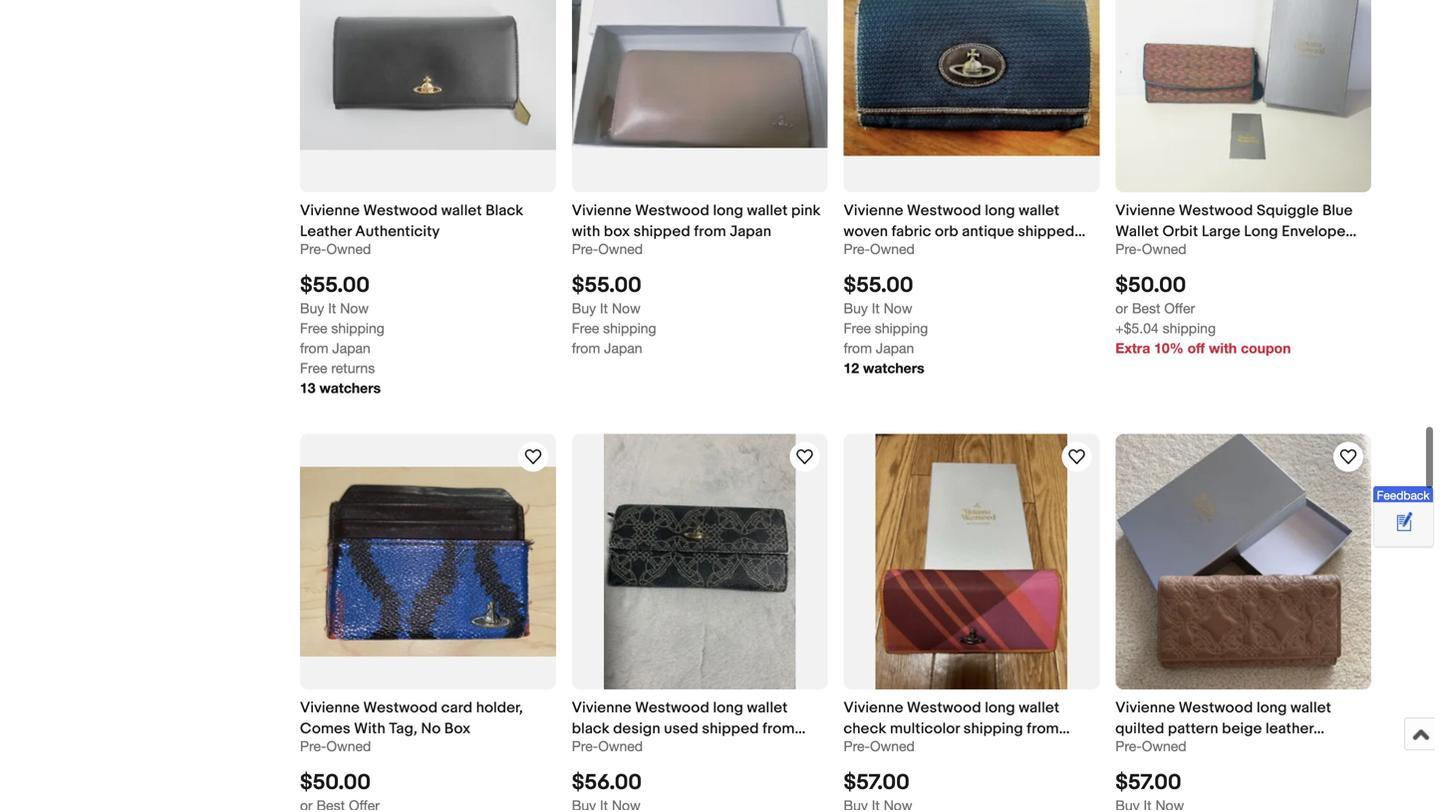 Task type: locate. For each thing, give the bounding box(es) containing it.
2 buy from the left
[[572, 300, 596, 316]]

now
[[340, 300, 369, 316], [612, 300, 640, 316], [884, 300, 912, 316]]

watch vivienne westwood long wallet check multicolor shipping from japan image
[[1065, 445, 1088, 469]]

vivienne inside the vivienne westwood long wallet quilted pattern beige leather fashionable
[[1115, 699, 1175, 717]]

long inside vivienne westwood long wallet black design used shipped from japan
[[713, 699, 743, 717]]

pre- left box on the left top of page
[[572, 241, 598, 257]]

$57.00 down "fashionable"
[[1115, 770, 1181, 796]]

with
[[572, 223, 600, 241], [1209, 340, 1237, 356]]

now inside $55.00 buy it now free shipping from japan
[[612, 300, 640, 316]]

buy inside $55.00 buy it now free shipping from japan free returns 13 watchers
[[300, 300, 324, 316]]

from inside vivienne westwood long wallet woven fabric orb antique shipped from japan
[[844, 244, 876, 262]]

1 horizontal spatial $50.00
[[1115, 272, 1186, 298]]

3 buy from the left
[[844, 300, 868, 316]]

vivienne westwood long wallet woven fabric orb antique shipped from japan
[[844, 202, 1075, 262]]

shipping down box on the left top of page
[[603, 320, 656, 336]]

$55.00 inside $55.00 buy it now free shipping from japan 12 watchers
[[844, 272, 913, 298]]

vivienne westwood long wallet black design used shipped from japan heading
[[572, 699, 806, 759]]

japan inside vivienne westwood long wallet check multicolor shipping from japan
[[844, 741, 885, 759]]

$50.00 for $50.00
[[300, 770, 371, 796]]

it up returns
[[328, 300, 336, 316]]

with left box on the left top of page
[[572, 223, 600, 241]]

westwood for with
[[363, 699, 438, 717]]

wallet inside vivienne westwood long wallet woven fabric orb antique shipped from japan
[[1019, 202, 1060, 220]]

2 it from the left
[[600, 300, 608, 316]]

long inside vivienne westwood long wallet check multicolor shipping from japan
[[985, 699, 1015, 717]]

wallet inside the vivienne westwood long wallet quilted pattern beige leather fashionable
[[1291, 699, 1331, 717]]

0 vertical spatial with
[[572, 223, 600, 241]]

from inside vivienne westwood long wallet black design used shipped from japan
[[763, 720, 795, 738]]

watchers inside $55.00 buy it now free shipping from japan 12 watchers
[[863, 360, 924, 376]]

pink
[[791, 202, 821, 220]]

westwood inside vivienne westwood long wallet check multicolor shipping from japan
[[907, 699, 981, 717]]

wallet inside vivienne westwood long wallet black design used shipped from japan
[[747, 699, 788, 717]]

it
[[328, 300, 336, 316], [600, 300, 608, 316], [872, 300, 880, 316]]

now inside $55.00 buy it now free shipping from japan free returns 13 watchers
[[340, 300, 369, 316]]

shipping right multicolor at bottom right
[[963, 720, 1023, 738]]

it for $55.00 buy it now free shipping from japan
[[600, 300, 608, 316]]

shipped
[[633, 223, 691, 241], [1018, 223, 1075, 241], [702, 720, 759, 738]]

shipping for $55.00 buy it now free shipping from japan free returns 13 watchers
[[331, 320, 384, 336]]

japan inside $55.00 buy it now free shipping from japan free returns 13 watchers
[[332, 340, 371, 356]]

vivienne westwood long wallet check multicolor shipping from japan
[[844, 699, 1060, 759]]

from inside $55.00 buy it now free shipping from japan
[[572, 340, 600, 356]]

it down box on the left top of page
[[600, 300, 608, 316]]

shipping down fabric
[[875, 320, 928, 336]]

vivienne inside vivienne westwood squiggle blue wallet orbit large long envelope clutch signatur
[[1115, 202, 1175, 220]]

1 $55.00 from the left
[[300, 272, 370, 298]]

pre- left fabric
[[844, 241, 870, 257]]

box
[[604, 223, 630, 241]]

vivienne up check
[[844, 699, 903, 717]]

2 horizontal spatial buy
[[844, 300, 868, 316]]

1 buy from the left
[[300, 300, 324, 316]]

westwood inside the vivienne westwood long wallet quilted pattern beige leather fashionable
[[1179, 699, 1253, 717]]

0 horizontal spatial buy
[[300, 300, 324, 316]]

shipping for $55.00 buy it now free shipping from japan 12 watchers
[[875, 320, 928, 336]]

blue
[[1322, 202, 1353, 220]]

quilted
[[1115, 720, 1164, 738]]

shipping inside $50.00 or best offer +$5.04 shipping extra 10% off with coupon
[[1163, 320, 1216, 336]]

box
[[444, 720, 471, 738]]

$55.00 inside $55.00 buy it now free shipping from japan free returns 13 watchers
[[300, 272, 370, 298]]

1 vertical spatial with
[[1209, 340, 1237, 356]]

2 horizontal spatial now
[[884, 300, 912, 316]]

westwood inside vivienne westwood long wallet black design used shipped from japan
[[635, 699, 709, 717]]

0 horizontal spatial now
[[340, 300, 369, 316]]

shipping for $50.00 or best offer +$5.04 shipping extra 10% off with coupon
[[1163, 320, 1216, 336]]

or
[[1115, 300, 1128, 316]]

2 now from the left
[[612, 300, 640, 316]]

1 horizontal spatial $55.00
[[572, 272, 642, 298]]

vivienne westwood long wallet woven fabric orb antique shipped from japan image
[[844, 0, 1099, 156]]

shipped inside vivienne westwood long wallet woven fabric orb antique shipped from japan
[[1018, 223, 1075, 241]]

vivienne westwood long wallet pink with box shipped from japan pre-owned
[[572, 202, 821, 257]]

shipped for vivienne westwood long wallet pink with box shipped from japan pre-owned
[[633, 223, 691, 241]]

1 horizontal spatial now
[[612, 300, 640, 316]]

shipped right box on the left top of page
[[633, 223, 691, 241]]

1 vertical spatial $50.00
[[300, 770, 371, 796]]

it inside $55.00 buy it now free shipping from japan free returns 13 watchers
[[328, 300, 336, 316]]

now up returns
[[340, 300, 369, 316]]

vivienne westwood long wallet woven fabric orb antique shipped from japan link
[[844, 201, 1099, 262]]

0 horizontal spatial with
[[572, 223, 600, 241]]

extra
[[1115, 340, 1150, 356]]

3 now from the left
[[884, 300, 912, 316]]

$57.00
[[844, 770, 910, 796], [1115, 770, 1181, 796]]

vivienne up quilted
[[1115, 699, 1175, 717]]

pre-
[[300, 241, 326, 257], [572, 241, 598, 257], [844, 241, 870, 257], [1115, 241, 1142, 257], [300, 738, 326, 755], [572, 738, 598, 755], [844, 738, 870, 755], [1115, 738, 1142, 755]]

japan inside $55.00 buy it now free shipping from japan 12 watchers
[[876, 340, 914, 356]]

vivienne westwood wallet black leather authenticity pre-owned
[[300, 202, 523, 257]]

vivienne up leather
[[300, 202, 360, 220]]

it for $55.00 buy it now free shipping from japan free returns 13 watchers
[[328, 300, 336, 316]]

westwood inside the vivienne westwood card holder, comes with tag, no box pre-owned
[[363, 699, 438, 717]]

feedback
[[1377, 488, 1430, 502]]

pre- left "with"
[[300, 738, 326, 755]]

vivienne westwood long wallet black design used shipped from japan link
[[572, 698, 828, 759]]

long inside the vivienne westwood long wallet pink with box shipped from japan pre-owned
[[713, 202, 743, 220]]

2 $55.00 from the left
[[572, 272, 642, 298]]

0 vertical spatial watchers
[[863, 360, 924, 376]]

$50.00
[[1115, 272, 1186, 298], [300, 770, 371, 796]]

$55.00 down box on the left top of page
[[572, 272, 642, 298]]

1 horizontal spatial shipped
[[702, 720, 759, 738]]

watchers down returns
[[319, 380, 381, 396]]

watchers right 12
[[863, 360, 924, 376]]

it inside $55.00 buy it now free shipping from japan
[[600, 300, 608, 316]]

vivienne inside the vivienne westwood card holder, comes with tag, no box pre-owned
[[300, 699, 360, 717]]

buy for $55.00 buy it now free shipping from japan free returns 13 watchers
[[300, 300, 324, 316]]

pattern
[[1168, 720, 1218, 738]]

$50.00 or best offer +$5.04 shipping extra 10% off with coupon
[[1115, 272, 1291, 356]]

vivienne up the comes
[[300, 699, 360, 717]]

vivienne inside the vivienne westwood long wallet pink with box shipped from japan pre-owned
[[572, 202, 632, 220]]

buy
[[300, 300, 324, 316], [572, 300, 596, 316], [844, 300, 868, 316]]

now inside $55.00 buy it now free shipping from japan 12 watchers
[[884, 300, 912, 316]]

long inside the vivienne westwood long wallet quilted pattern beige leather fashionable
[[1257, 699, 1287, 717]]

1 horizontal spatial it
[[600, 300, 608, 316]]

vivienne for with
[[300, 699, 360, 717]]

$55.00 down "woven"
[[844, 272, 913, 298]]

now down fabric
[[884, 300, 912, 316]]

free
[[300, 320, 327, 336], [572, 320, 599, 336], [844, 320, 871, 336], [300, 360, 327, 376]]

0 horizontal spatial watchers
[[319, 380, 381, 396]]

shipped inside the vivienne westwood long wallet pink with box shipped from japan pre-owned
[[633, 223, 691, 241]]

westwood inside vivienne westwood wallet black leather authenticity pre-owned
[[363, 202, 438, 220]]

shipping up returns
[[331, 320, 384, 336]]

vivienne inside vivienne westwood long wallet check multicolor shipping from japan
[[844, 699, 903, 717]]

antique
[[962, 223, 1014, 241]]

long for vivienne westwood long wallet black design used shipped from japan
[[713, 699, 743, 717]]

with inside $50.00 or best offer +$5.04 shipping extra 10% off with coupon
[[1209, 340, 1237, 356]]

0 horizontal spatial $50.00
[[300, 770, 371, 796]]

shipping inside vivienne westwood long wallet check multicolor shipping from japan
[[963, 720, 1023, 738]]

$50.00 down the comes
[[300, 770, 371, 796]]

vivienne up the black
[[572, 699, 632, 717]]

1 horizontal spatial buy
[[572, 300, 596, 316]]

$55.00 inside $55.00 buy it now free shipping from japan
[[572, 272, 642, 298]]

wallet
[[1115, 223, 1159, 241]]

vivienne westwood card holder, comes with tag, no box link
[[300, 698, 556, 738]]

westwood inside vivienne westwood long wallet woven fabric orb antique shipped from japan
[[907, 202, 981, 220]]

no
[[421, 720, 441, 738]]

shipped inside vivienne westwood long wallet black design used shipped from japan
[[702, 720, 759, 738]]

free inside $55.00 buy it now free shipping from japan
[[572, 320, 599, 336]]

2 horizontal spatial $55.00
[[844, 272, 913, 298]]

free for $55.00 buy it now free shipping from japan 12 watchers
[[844, 320, 871, 336]]

vivienne up box on the left top of page
[[572, 202, 632, 220]]

shipping inside $55.00 buy it now free shipping from japan
[[603, 320, 656, 336]]

it down "woven"
[[872, 300, 880, 316]]

$55.00 buy it now free shipping from japan free returns 13 watchers
[[300, 272, 384, 396]]

$50.00 inside $50.00 or best offer +$5.04 shipping extra 10% off with coupon
[[1115, 272, 1186, 298]]

design
[[613, 720, 660, 738]]

$50.00 up best at right top
[[1115, 272, 1186, 298]]

3 $55.00 from the left
[[844, 272, 913, 298]]

it for $55.00 buy it now free shipping from japan 12 watchers
[[872, 300, 880, 316]]

$57.00 for japan
[[844, 770, 910, 796]]

vivienne inside vivienne westwood long wallet woven fabric orb antique shipped from japan
[[844, 202, 903, 220]]

vivienne westwood card holder, comes with tag, no box heading
[[300, 699, 523, 738]]

large
[[1202, 223, 1241, 241]]

vivienne westwood squiggle blue wallet orbit large long envelope clutch signatur
[[1115, 202, 1353, 262]]

2 $57.00 from the left
[[1115, 770, 1181, 796]]

pre-owned for from
[[844, 241, 915, 257]]

1 horizontal spatial $57.00
[[1115, 770, 1181, 796]]

$56.00
[[572, 770, 642, 796]]

vivienne westwood long wallet quilted pattern beige leather fashionable
[[1115, 699, 1331, 759]]

now for $55.00 buy it now free shipping from japan 12 watchers
[[884, 300, 912, 316]]

0 vertical spatial $50.00
[[1115, 272, 1186, 298]]

free for $55.00 buy it now free shipping from japan free returns 13 watchers
[[300, 320, 327, 336]]

vivienne westwood wallet black leather authenticity image
[[300, 0, 556, 150]]

wallet inside vivienne westwood long wallet check multicolor shipping from japan
[[1019, 699, 1060, 717]]

2 horizontal spatial shipped
[[1018, 223, 1075, 241]]

$55.00 down leather
[[300, 272, 370, 298]]

vivienne up "woven"
[[844, 202, 903, 220]]

vivienne for with
[[572, 202, 632, 220]]

long for vivienne westwood long wallet check multicolor shipping from japan
[[985, 699, 1015, 717]]

from inside $55.00 buy it now free shipping from japan 12 watchers
[[844, 340, 872, 356]]

vivienne westwood squiggle blue wallet orbit large long envelope clutch signatur heading
[[1115, 202, 1356, 262]]

now down box on the left top of page
[[612, 300, 640, 316]]

authenticity
[[355, 223, 440, 241]]

from
[[694, 223, 726, 241], [844, 244, 876, 262], [300, 340, 328, 356], [572, 340, 600, 356], [844, 340, 872, 356], [763, 720, 795, 738], [1027, 720, 1059, 738]]

vivienne westwood wallet black leather authenticity link
[[300, 201, 556, 241]]

$55.00
[[300, 272, 370, 298], [572, 272, 642, 298], [844, 272, 913, 298]]

with right off
[[1209, 340, 1237, 356]]

1 $57.00 from the left
[[844, 770, 910, 796]]

long
[[713, 202, 743, 220], [985, 202, 1015, 220], [713, 699, 743, 717], [985, 699, 1015, 717], [1257, 699, 1287, 717]]

pre- left authenticity
[[300, 241, 326, 257]]

3 it from the left
[[872, 300, 880, 316]]

free inside $55.00 buy it now free shipping from japan 12 watchers
[[844, 320, 871, 336]]

shipping up off
[[1163, 320, 1216, 336]]

owned inside the vivienne westwood long wallet pink with box shipped from japan pre-owned
[[598, 241, 643, 257]]

japan inside vivienne westwood long wallet woven fabric orb antique shipped from japan
[[879, 244, 921, 262]]

vivienne for fabric
[[844, 202, 903, 220]]

0 horizontal spatial it
[[328, 300, 336, 316]]

wallet for vivienne westwood long wallet black design used shipped from japan
[[747, 699, 788, 717]]

vivienne westwood long wallet check multicolor shipping from japan heading
[[844, 699, 1070, 759]]

1 horizontal spatial watchers
[[863, 360, 924, 376]]

shipping inside $55.00 buy it now free shipping from japan 12 watchers
[[875, 320, 928, 336]]

shipping
[[331, 320, 384, 336], [603, 320, 656, 336], [875, 320, 928, 336], [1163, 320, 1216, 336], [963, 720, 1023, 738]]

japan
[[730, 223, 771, 241], [879, 244, 921, 262], [332, 340, 371, 356], [604, 340, 642, 356], [876, 340, 914, 356], [572, 741, 614, 759], [844, 741, 885, 759]]

card
[[441, 699, 473, 717]]

0 horizontal spatial $55.00
[[300, 272, 370, 298]]

with inside the vivienne westwood long wallet pink with box shipped from japan pre-owned
[[572, 223, 600, 241]]

multicolor
[[890, 720, 960, 738]]

westwood inside the vivienne westwood long wallet pink with box shipped from japan pre-owned
[[635, 202, 709, 220]]

owned
[[326, 241, 371, 257], [598, 241, 643, 257], [870, 241, 915, 257], [1142, 241, 1186, 257], [326, 738, 371, 755], [598, 738, 643, 755], [870, 738, 915, 755], [1142, 738, 1186, 755]]

shipped right antique
[[1018, 223, 1075, 241]]

2 horizontal spatial it
[[872, 300, 880, 316]]

now for $55.00 buy it now free shipping from japan
[[612, 300, 640, 316]]

$57.00 down check
[[844, 770, 910, 796]]

black
[[572, 720, 610, 738]]

pre- inside the vivienne westwood card holder, comes with tag, no box pre-owned
[[300, 738, 326, 755]]

vivienne up the wallet
[[1115, 202, 1175, 220]]

1 horizontal spatial with
[[1209, 340, 1237, 356]]

vivienne inside vivienne westwood long wallet black design used shipped from japan
[[572, 699, 632, 717]]

1 it from the left
[[328, 300, 336, 316]]

vivienne inside vivienne westwood wallet black leather authenticity pre-owned
[[300, 202, 360, 220]]

long inside vivienne westwood long wallet woven fabric orb antique shipped from japan
[[985, 202, 1015, 220]]

westwood inside vivienne westwood squiggle blue wallet orbit large long envelope clutch signatur
[[1179, 202, 1253, 220]]

shipping inside $55.00 buy it now free shipping from japan free returns 13 watchers
[[331, 320, 384, 336]]

vivienne westwood long wallet woven fabric orb antique shipped from japan heading
[[844, 202, 1086, 262]]

westwood for with
[[635, 202, 709, 220]]

wallet for vivienne westwood long wallet quilted pattern beige leather fashionable
[[1291, 699, 1331, 717]]

buy inside $55.00 buy it now free shipping from japan
[[572, 300, 596, 316]]

vivienne
[[300, 202, 360, 220], [572, 202, 632, 220], [844, 202, 903, 220], [1115, 202, 1175, 220], [300, 699, 360, 717], [572, 699, 632, 717], [844, 699, 903, 717], [1115, 699, 1175, 717]]

watchers
[[863, 360, 924, 376], [319, 380, 381, 396]]

it inside $55.00 buy it now free shipping from japan 12 watchers
[[872, 300, 880, 316]]

pre-owned
[[844, 241, 915, 257], [1115, 241, 1186, 257], [572, 738, 643, 755], [844, 738, 915, 755], [1115, 738, 1186, 755]]

owned inside vivienne westwood wallet black leather authenticity pre-owned
[[326, 241, 371, 257]]

0 horizontal spatial $57.00
[[844, 770, 910, 796]]

buy inside $55.00 buy it now free shipping from japan 12 watchers
[[844, 300, 868, 316]]

watch vivienne westwood long wallet quilted pattern beige leather fashionable image
[[1336, 445, 1360, 469]]

0 horizontal spatial shipped
[[633, 223, 691, 241]]

1 vertical spatial watchers
[[319, 380, 381, 396]]

westwood for multicolor
[[907, 699, 981, 717]]

shipped right used
[[702, 720, 759, 738]]

westwood
[[363, 202, 438, 220], [635, 202, 709, 220], [907, 202, 981, 220], [1179, 202, 1253, 220], [363, 699, 438, 717], [635, 699, 709, 717], [907, 699, 981, 717], [1179, 699, 1253, 717]]

10%
[[1154, 340, 1184, 356]]

1 now from the left
[[340, 300, 369, 316]]

offer
[[1164, 300, 1195, 316]]

pre- left orbit at the top right
[[1115, 241, 1142, 257]]

wallet
[[441, 202, 482, 220], [747, 202, 788, 220], [1019, 202, 1060, 220], [747, 699, 788, 717], [1019, 699, 1060, 717], [1291, 699, 1331, 717]]



Task type: describe. For each thing, give the bounding box(es) containing it.
leather
[[300, 223, 352, 241]]

shipping for $55.00 buy it now free shipping from japan
[[603, 320, 656, 336]]

orb
[[935, 223, 958, 241]]

now for $55.00 buy it now free shipping from japan free returns 13 watchers
[[340, 300, 369, 316]]

coupon
[[1241, 340, 1291, 356]]

vivienne westwood long wallet pink with box shipped from japan image
[[572, 0, 828, 148]]

vivienne westwood long wallet pink with box shipped from japan heading
[[572, 202, 821, 241]]

vivienne westwood long wallet pink with box shipped from japan link
[[572, 201, 828, 241]]

vivienne westwood long wallet quilted pattern beige leather fashionable heading
[[1115, 699, 1331, 759]]

pre- left multicolor at bottom right
[[844, 738, 870, 755]]

returns
[[331, 360, 375, 376]]

wallet inside vivienne westwood wallet black leather authenticity pre-owned
[[441, 202, 482, 220]]

woven
[[844, 223, 888, 241]]

comes
[[300, 720, 351, 738]]

off
[[1187, 340, 1205, 356]]

$55.00 for $55.00 buy it now free shipping from japan 12 watchers
[[844, 272, 913, 298]]

pre- inside vivienne westwood wallet black leather authenticity pre-owned
[[300, 241, 326, 257]]

wallet inside the vivienne westwood long wallet pink with box shipped from japan pre-owned
[[747, 202, 788, 220]]

vivienne westwood long wallet quilted pattern beige leather fashionable link
[[1115, 698, 1371, 759]]

fashionable
[[1115, 741, 1195, 759]]

japan inside vivienne westwood long wallet black design used shipped from japan
[[572, 741, 614, 759]]

shipped for vivienne westwood long wallet black design used shipped from japan
[[702, 720, 759, 738]]

+$5.04
[[1115, 320, 1159, 336]]

13
[[300, 380, 315, 396]]

orbit
[[1162, 223, 1198, 241]]

fabric
[[892, 223, 931, 241]]

$55.00 for $55.00 buy it now free shipping from japan free returns 13 watchers
[[300, 272, 370, 298]]

wallet for vivienne westwood long wallet check multicolor shipping from japan
[[1019, 699, 1060, 717]]

vivienne for orbit
[[1115, 202, 1175, 220]]

tag,
[[389, 720, 417, 738]]

$57.00 for fashionable
[[1115, 770, 1181, 796]]

long for vivienne westwood long wallet quilted pattern beige leather fashionable
[[1257, 699, 1287, 717]]

vivienne westwood long wallet check multicolor shipping from japan image
[[876, 434, 1067, 690]]

$50.00 for $50.00 or best offer +$5.04 shipping extra 10% off with coupon
[[1115, 272, 1186, 298]]

long
[[1244, 223, 1278, 241]]

vivienne westwood squiggle blue wallet orbit large long envelope clutch signatur link
[[1115, 201, 1371, 262]]

from inside the vivienne westwood long wallet pink with box shipped from japan pre-owned
[[694, 223, 726, 241]]

vivienne westwood long wallet black design used shipped from japan image
[[604, 434, 796, 690]]

japan inside the vivienne westwood long wallet pink with box shipped from japan pre-owned
[[730, 223, 771, 241]]

japan inside $55.00 buy it now free shipping from japan
[[604, 340, 642, 356]]

vivienne for design
[[572, 699, 632, 717]]

signatur
[[1165, 244, 1223, 262]]

pre- inside the vivienne westwood long wallet pink with box shipped from japan pre-owned
[[572, 241, 598, 257]]

free for $55.00 buy it now free shipping from japan
[[572, 320, 599, 336]]

vivienne for authenticity
[[300, 202, 360, 220]]

$55.00 for $55.00 buy it now free shipping from japan
[[572, 272, 642, 298]]

westwood for fabric
[[907, 202, 981, 220]]

black
[[486, 202, 523, 220]]

vivienne for pattern
[[1115, 699, 1175, 717]]

westwood for design
[[635, 699, 709, 717]]

from inside vivienne westwood long wallet check multicolor shipping from japan
[[1027, 720, 1059, 738]]

best
[[1132, 300, 1160, 316]]

long for vivienne westwood long wallet woven fabric orb antique shipped from japan
[[985, 202, 1015, 220]]

envelope
[[1282, 223, 1346, 241]]

vivienne westwood card holder, comes with tag, no box image
[[300, 467, 556, 657]]

watch vivienne westwood long wallet black design used shipped from japan image
[[793, 445, 817, 469]]

vivienne westwood long wallet black design used shipped from japan
[[572, 699, 795, 759]]

westwood for authenticity
[[363, 202, 438, 220]]

clutch
[[1115, 244, 1161, 262]]

watch vivienne westwood card holder, comes with tag, no box image
[[521, 445, 545, 469]]

vivienne for multicolor
[[844, 699, 903, 717]]

buy for $55.00 buy it now free shipping from japan 12 watchers
[[844, 300, 868, 316]]

used
[[664, 720, 698, 738]]

leather
[[1266, 720, 1314, 738]]

pre- up $56.00
[[572, 738, 598, 755]]

westwood for orbit
[[1179, 202, 1253, 220]]

vivienne westwood squiggle blue wallet orbit large long envelope clutch signatur image
[[1115, 0, 1371, 193]]

with
[[354, 720, 386, 738]]

owned inside the vivienne westwood card holder, comes with tag, no box pre-owned
[[326, 738, 371, 755]]

check
[[844, 720, 886, 738]]

vivienne westwood long wallet check multicolor shipping from japan link
[[844, 698, 1099, 759]]

$55.00 buy it now free shipping from japan 12 watchers
[[844, 272, 928, 376]]

beige
[[1222, 720, 1262, 738]]

12
[[844, 360, 859, 376]]

from inside $55.00 buy it now free shipping from japan free returns 13 watchers
[[300, 340, 328, 356]]

buy for $55.00 buy it now free shipping from japan
[[572, 300, 596, 316]]

squiggle
[[1257, 202, 1319, 220]]

pre-owned for japan
[[572, 738, 643, 755]]

watchers inside $55.00 buy it now free shipping from japan free returns 13 watchers
[[319, 380, 381, 396]]

vivienne westwood wallet black leather authenticity heading
[[300, 202, 523, 241]]

vivienne westwood card holder, comes with tag, no box pre-owned
[[300, 699, 523, 755]]

pre- left pattern
[[1115, 738, 1142, 755]]

$55.00 buy it now free shipping from japan
[[572, 272, 656, 356]]

pre-owned for clutch
[[1115, 241, 1186, 257]]

wallet for vivienne westwood long wallet woven fabric orb antique shipped from japan
[[1019, 202, 1060, 220]]

westwood for pattern
[[1179, 699, 1253, 717]]

holder,
[[476, 699, 523, 717]]

vivienne westwood long wallet quilted pattern beige leather fashionable image
[[1115, 434, 1371, 690]]



Task type: vqa. For each thing, say whether or not it's contained in the screenshot.
With's Westwood
yes



